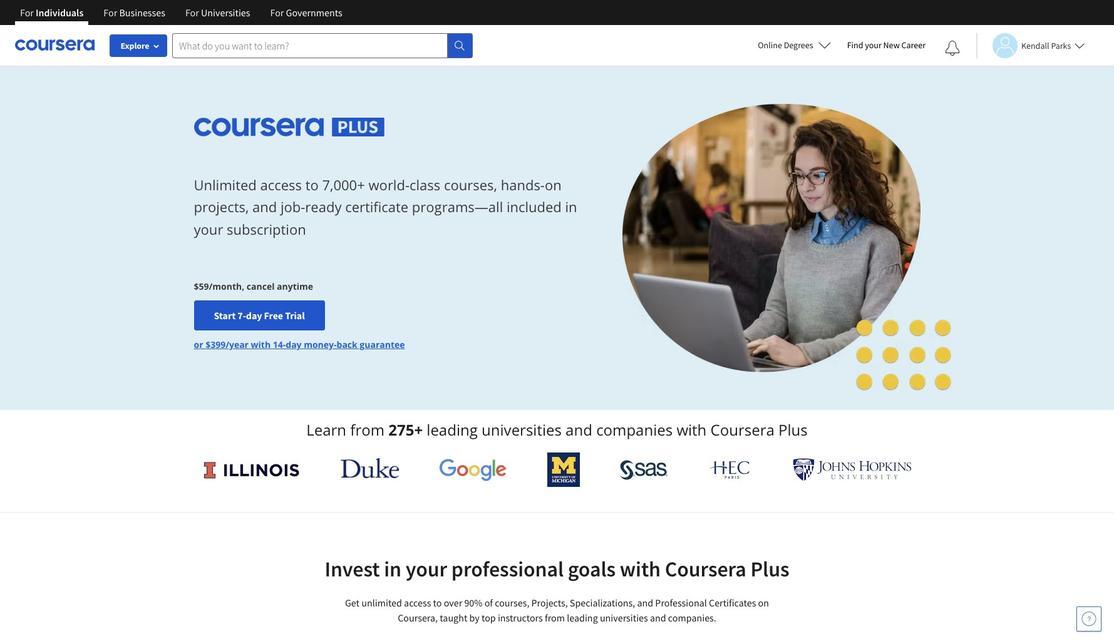 Task type: vqa. For each thing, say whether or not it's contained in the screenshot.
second topics from the bottom of the page
no



Task type: locate. For each thing, give the bounding box(es) containing it.
0 vertical spatial coursera
[[710, 420, 774, 440]]

coursera up professional
[[665, 556, 746, 582]]

kendall
[[1021, 40, 1049, 51]]

plus
[[778, 420, 808, 440], [750, 556, 789, 582]]

guarantee
[[360, 339, 405, 351]]

2 vertical spatial with
[[620, 556, 661, 582]]

1 horizontal spatial access
[[404, 597, 431, 609]]

1 horizontal spatial on
[[758, 597, 769, 609]]

None search field
[[172, 33, 473, 58]]

universities up university of michigan image
[[482, 420, 562, 440]]

0 horizontal spatial in
[[384, 556, 401, 582]]

find
[[847, 39, 863, 51]]

universities down specializations,
[[600, 612, 648, 624]]

parks
[[1051, 40, 1071, 51]]

start 7-day free trial button
[[194, 301, 325, 331]]

0 horizontal spatial access
[[260, 175, 302, 194]]

1 vertical spatial on
[[758, 597, 769, 609]]

explore
[[121, 40, 149, 51]]

1 vertical spatial day
[[286, 339, 302, 351]]

from left 275+
[[350, 420, 385, 440]]

for
[[20, 6, 34, 19], [104, 6, 117, 19], [185, 6, 199, 19], [270, 6, 284, 19]]

in up unlimited
[[384, 556, 401, 582]]

programs—all
[[412, 197, 503, 216]]

hec paris image
[[708, 457, 752, 483]]

day left the "free"
[[246, 309, 262, 322]]

0 horizontal spatial universities
[[482, 420, 562, 440]]

on
[[545, 175, 562, 194], [758, 597, 769, 609]]

0 vertical spatial on
[[545, 175, 562, 194]]

projects,
[[194, 197, 249, 216]]

access inside "get unlimited access to over 90% of courses, projects, specializations, and professional certificates on coursera, taught by top instructors from leading universities and companies."
[[404, 597, 431, 609]]

access up job-
[[260, 175, 302, 194]]

university of michigan image
[[547, 453, 580, 487]]

1 vertical spatial access
[[404, 597, 431, 609]]

for left individuals
[[20, 6, 34, 19]]

with left 14-
[[251, 339, 271, 351]]

get unlimited access to over 90% of courses, projects, specializations, and professional certificates on coursera, taught by top instructors from leading universities and companies.
[[345, 597, 769, 624]]

2 vertical spatial your
[[406, 556, 447, 582]]

1 vertical spatial courses,
[[495, 597, 529, 609]]

certificate
[[345, 197, 408, 216]]

from
[[350, 420, 385, 440], [545, 612, 565, 624]]

for for individuals
[[20, 6, 34, 19]]

job-
[[280, 197, 305, 216]]

0 vertical spatial with
[[251, 339, 271, 351]]

1 vertical spatial from
[[545, 612, 565, 624]]

1 vertical spatial your
[[194, 220, 223, 238]]

1 vertical spatial leading
[[567, 612, 598, 624]]

money-
[[304, 339, 337, 351]]

0 horizontal spatial from
[[350, 420, 385, 440]]

to left over
[[433, 597, 442, 609]]

learn from 275+ leading universities and companies with coursera plus
[[306, 420, 808, 440]]

hands-
[[501, 175, 545, 194]]

0 vertical spatial access
[[260, 175, 302, 194]]

0 vertical spatial courses,
[[444, 175, 497, 194]]

for for businesses
[[104, 6, 117, 19]]

companies
[[596, 420, 673, 440]]

for for governments
[[270, 6, 284, 19]]

for universities
[[185, 6, 250, 19]]

kendall parks button
[[976, 33, 1085, 58]]

for individuals
[[20, 6, 83, 19]]

with right 'goals'
[[620, 556, 661, 582]]

back
[[337, 339, 357, 351]]

in right the included
[[565, 197, 577, 216]]

with right companies
[[677, 420, 707, 440]]

1 horizontal spatial leading
[[567, 612, 598, 624]]

start 7-day free trial
[[214, 309, 305, 322]]

0 vertical spatial in
[[565, 197, 577, 216]]

anytime
[[277, 281, 313, 293]]

1 vertical spatial in
[[384, 556, 401, 582]]

coursera
[[710, 420, 774, 440], [665, 556, 746, 582]]

courses, inside "get unlimited access to over 90% of courses, projects, specializations, and professional certificates on coursera, taught by top instructors from leading universities and companies."
[[495, 597, 529, 609]]

certificates
[[709, 597, 756, 609]]

professional
[[655, 597, 707, 609]]

instructors
[[498, 612, 543, 624]]

professional
[[451, 556, 564, 582]]

1 horizontal spatial from
[[545, 612, 565, 624]]

1 vertical spatial to
[[433, 597, 442, 609]]

and up 'subscription'
[[252, 197, 277, 216]]

0 vertical spatial plus
[[778, 420, 808, 440]]

top
[[482, 612, 496, 624]]

your right the find
[[865, 39, 882, 51]]

on up the included
[[545, 175, 562, 194]]

day inside button
[[246, 309, 262, 322]]

courses, up the programs—all
[[444, 175, 497, 194]]

0 horizontal spatial your
[[194, 220, 223, 238]]

universities
[[482, 420, 562, 440], [600, 612, 648, 624]]

businesses
[[119, 6, 165, 19]]

universities
[[201, 6, 250, 19]]

to up "ready"
[[305, 175, 319, 194]]

0 vertical spatial leading
[[427, 420, 478, 440]]

2 for from the left
[[104, 6, 117, 19]]

coursera up hec paris image
[[710, 420, 774, 440]]

0 horizontal spatial day
[[246, 309, 262, 322]]

to inside unlimited access to 7,000+ world-class courses, hands-on projects, and job-ready certificate programs—all included in your subscription
[[305, 175, 319, 194]]

1 for from the left
[[20, 6, 34, 19]]

on right certificates
[[758, 597, 769, 609]]

from down the projects,
[[545, 612, 565, 624]]

0 vertical spatial your
[[865, 39, 882, 51]]

day
[[246, 309, 262, 322], [286, 339, 302, 351]]

3 for from the left
[[185, 6, 199, 19]]

4 for from the left
[[270, 6, 284, 19]]

1 horizontal spatial universities
[[600, 612, 648, 624]]

on inside unlimited access to 7,000+ world-class courses, hands-on projects, and job-ready certificate programs—all included in your subscription
[[545, 175, 562, 194]]

1 horizontal spatial to
[[433, 597, 442, 609]]

leading up google image
[[427, 420, 478, 440]]

14-
[[273, 339, 286, 351]]

duke university image
[[341, 458, 399, 478]]

learn
[[306, 420, 346, 440]]

day left money-
[[286, 339, 302, 351]]

access
[[260, 175, 302, 194], [404, 597, 431, 609]]

1 horizontal spatial day
[[286, 339, 302, 351]]

0 vertical spatial day
[[246, 309, 262, 322]]

class
[[410, 175, 440, 194]]

by
[[469, 612, 480, 624]]

1 vertical spatial universities
[[600, 612, 648, 624]]

your
[[865, 39, 882, 51], [194, 220, 223, 238], [406, 556, 447, 582]]

and left professional
[[637, 597, 653, 609]]

in
[[565, 197, 577, 216], [384, 556, 401, 582]]

for left governments
[[270, 6, 284, 19]]

free
[[264, 309, 283, 322]]

goals
[[568, 556, 616, 582]]

courses,
[[444, 175, 497, 194], [495, 597, 529, 609]]

0 vertical spatial to
[[305, 175, 319, 194]]

1 horizontal spatial in
[[565, 197, 577, 216]]

1 vertical spatial plus
[[750, 556, 789, 582]]

for left 'businesses'
[[104, 6, 117, 19]]

with
[[251, 339, 271, 351], [677, 420, 707, 440], [620, 556, 661, 582]]

1 vertical spatial with
[[677, 420, 707, 440]]

courses, up instructors
[[495, 597, 529, 609]]

access inside unlimited access to 7,000+ world-class courses, hands-on projects, and job-ready certificate programs—all included in your subscription
[[260, 175, 302, 194]]

ready
[[305, 197, 342, 216]]

for left the universities
[[185, 6, 199, 19]]

access up coursera,
[[404, 597, 431, 609]]

find your new career
[[847, 39, 926, 51]]

included
[[507, 197, 562, 216]]

your down projects, at the left top of page
[[194, 220, 223, 238]]

of
[[484, 597, 493, 609]]

0 horizontal spatial to
[[305, 175, 319, 194]]

to
[[305, 175, 319, 194], [433, 597, 442, 609]]

0 horizontal spatial leading
[[427, 420, 478, 440]]

leading down specializations,
[[567, 612, 598, 624]]

start
[[214, 309, 236, 322]]

1 vertical spatial coursera
[[665, 556, 746, 582]]

0 horizontal spatial on
[[545, 175, 562, 194]]

for businesses
[[104, 6, 165, 19]]

/month,
[[209, 281, 244, 293]]

leading
[[427, 420, 478, 440], [567, 612, 598, 624]]

new
[[883, 39, 900, 51]]

your up over
[[406, 556, 447, 582]]

and
[[252, 197, 277, 216], [566, 420, 592, 440], [637, 597, 653, 609], [650, 612, 666, 624]]



Task type: describe. For each thing, give the bounding box(es) containing it.
7,000+
[[322, 175, 365, 194]]

What do you want to learn? text field
[[172, 33, 448, 58]]

kendall parks
[[1021, 40, 1071, 51]]

on inside "get unlimited access to over 90% of courses, projects, specializations, and professional certificates on coursera, taught by top instructors from leading universities and companies."
[[758, 597, 769, 609]]

and down professional
[[650, 612, 666, 624]]

projects,
[[531, 597, 568, 609]]

unlimited
[[194, 175, 257, 194]]

help center image
[[1081, 612, 1096, 627]]

or
[[194, 339, 203, 351]]

world-
[[369, 175, 410, 194]]

cancel
[[247, 281, 275, 293]]

$59
[[194, 281, 209, 293]]

coursera,
[[398, 612, 438, 624]]

invest
[[325, 556, 380, 582]]

get
[[345, 597, 359, 609]]

over
[[444, 597, 462, 609]]

unlimited access to 7,000+ world-class courses, hands-on projects, and job-ready certificate programs—all included in your subscription
[[194, 175, 577, 238]]

and inside unlimited access to 7,000+ world-class courses, hands-on projects, and job-ready certificate programs—all included in your subscription
[[252, 197, 277, 216]]

subscription
[[227, 220, 306, 238]]

individuals
[[36, 6, 83, 19]]

2 horizontal spatial with
[[677, 420, 707, 440]]

for governments
[[270, 6, 342, 19]]

trial
[[285, 309, 305, 322]]

find your new career link
[[841, 38, 932, 53]]

7-
[[238, 309, 246, 322]]

275+
[[388, 420, 423, 440]]

specializations,
[[570, 597, 635, 609]]

0 vertical spatial universities
[[482, 420, 562, 440]]

/year
[[226, 339, 249, 351]]

companies.
[[668, 612, 716, 624]]

your inside unlimited access to 7,000+ world-class courses, hands-on projects, and job-ready certificate programs—all included in your subscription
[[194, 220, 223, 238]]

sas image
[[620, 460, 668, 480]]

university of illinois at urbana-champaign image
[[203, 460, 300, 480]]

courses, inside unlimited access to 7,000+ world-class courses, hands-on projects, and job-ready certificate programs—all included in your subscription
[[444, 175, 497, 194]]

online degrees
[[758, 39, 813, 51]]

coursera image
[[15, 35, 95, 55]]

unlimited
[[361, 597, 402, 609]]

1 horizontal spatial your
[[406, 556, 447, 582]]

leading inside "get unlimited access to over 90% of courses, projects, specializations, and professional certificates on coursera, taught by top instructors from leading universities and companies."
[[567, 612, 598, 624]]

coursera plus image
[[194, 118, 384, 136]]

0 horizontal spatial with
[[251, 339, 271, 351]]

$59 /month, cancel anytime
[[194, 281, 313, 293]]

and up university of michigan image
[[566, 420, 592, 440]]

or $399 /year with 14-day money-back guarantee
[[194, 339, 405, 351]]

explore button
[[110, 34, 167, 57]]

$399
[[206, 339, 226, 351]]

invest in your professional goals with coursera plus
[[325, 556, 789, 582]]

0 vertical spatial from
[[350, 420, 385, 440]]

career
[[901, 39, 926, 51]]

90%
[[464, 597, 482, 609]]

online degrees button
[[748, 31, 841, 59]]

taught
[[440, 612, 467, 624]]

governments
[[286, 6, 342, 19]]

degrees
[[784, 39, 813, 51]]

1 horizontal spatial with
[[620, 556, 661, 582]]

johns hopkins university image
[[792, 458, 911, 482]]

google image
[[439, 458, 507, 482]]

to inside "get unlimited access to over 90% of courses, projects, specializations, and professional certificates on coursera, taught by top instructors from leading universities and companies."
[[433, 597, 442, 609]]

universities inside "get unlimited access to over 90% of courses, projects, specializations, and professional certificates on coursera, taught by top instructors from leading universities and companies."
[[600, 612, 648, 624]]

banner navigation
[[10, 0, 352, 25]]

for for universities
[[185, 6, 199, 19]]

show notifications image
[[945, 41, 960, 56]]

2 horizontal spatial your
[[865, 39, 882, 51]]

from inside "get unlimited access to over 90% of courses, projects, specializations, and professional certificates on coursera, taught by top instructors from leading universities and companies."
[[545, 612, 565, 624]]

in inside unlimited access to 7,000+ world-class courses, hands-on projects, and job-ready certificate programs—all included in your subscription
[[565, 197, 577, 216]]

online
[[758, 39, 782, 51]]



